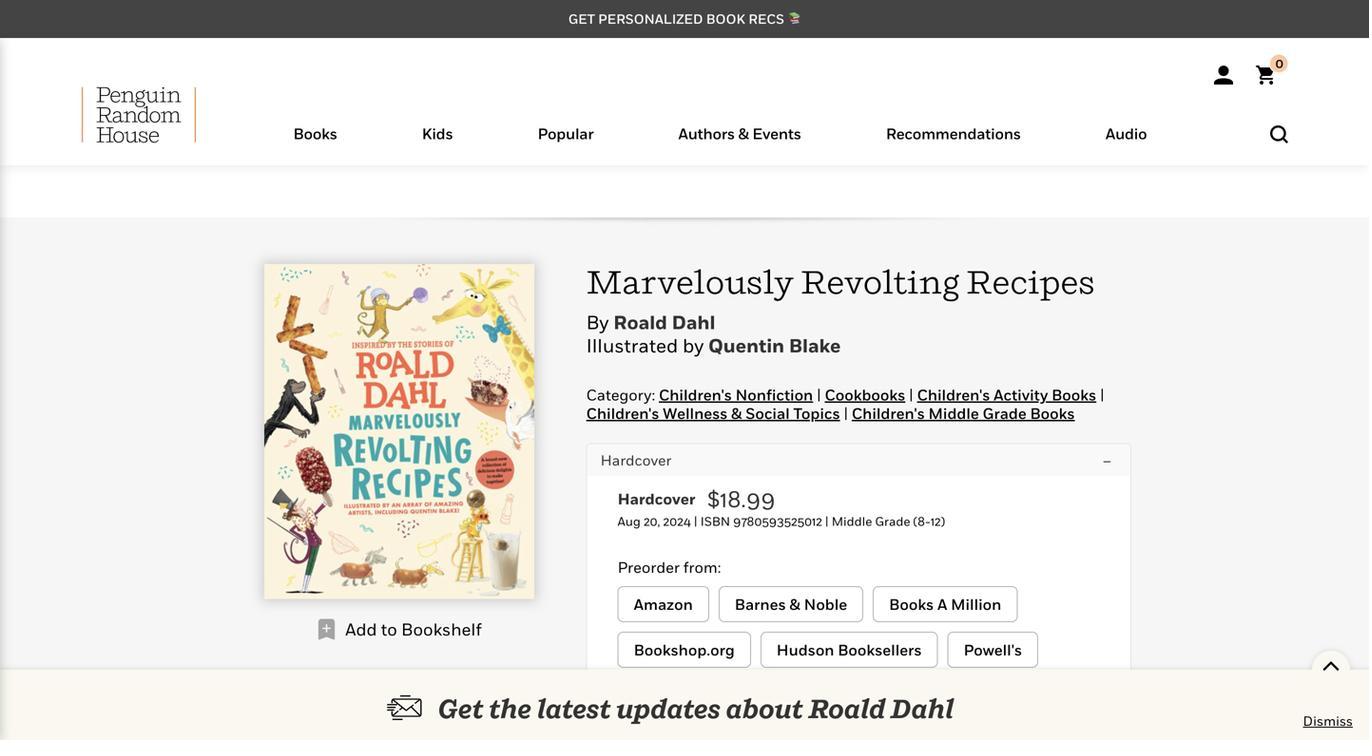 Task type: describe. For each thing, give the bounding box(es) containing it.
blake
[[789, 334, 841, 357]]

(8-
[[913, 514, 931, 529]]

topics
[[793, 405, 840, 423]]

booksellers
[[838, 641, 922, 659]]

kids
[[422, 125, 453, 143]]

children's wellness & social topics link
[[586, 405, 840, 423]]

bookshelf
[[401, 619, 482, 640]]

1 vertical spatial roald
[[809, 693, 885, 725]]

get
[[568, 11, 595, 27]]

million
[[951, 596, 1001, 614]]

9780593525012
[[733, 514, 822, 529]]

books inside popup button
[[293, 125, 337, 143]]

children's up children's middle grade books 'link'
[[917, 386, 990, 404]]

books a million link
[[873, 587, 1018, 623]]

0 horizontal spatial grade
[[875, 514, 910, 529]]

dahl inside by roald dahl illustrated by quentin blake
[[672, 311, 715, 334]]

sign in image
[[1214, 66, 1233, 85]]

| right 2024
[[694, 514, 698, 529]]

recommendations
[[886, 125, 1021, 143]]

audio
[[1106, 125, 1147, 143]]

marvelously
[[586, 262, 794, 301]]

hudson booksellers
[[777, 641, 922, 659]]

about
[[726, 693, 803, 725]]

activity
[[994, 386, 1048, 404]]

roald inside by roald dahl illustrated by quentin blake
[[613, 311, 667, 334]]

authors & events link
[[678, 125, 801, 165]]

get the latest updates about roald dahl
[[438, 693, 954, 725]]

12)
[[931, 514, 945, 529]]

quentin
[[708, 334, 784, 357]]

target
[[634, 687, 680, 705]]

middle inside category: children's nonfiction | cookbooks | children's activity books | children's wellness & social topics | children's middle grade books
[[928, 405, 979, 423]]

children's middle grade books link
[[852, 405, 1075, 423]]

events
[[752, 125, 801, 143]]

books button
[[251, 120, 380, 165]]

children's down category:
[[586, 405, 659, 423]]

penguin random house image
[[82, 87, 196, 144]]

powell's
[[964, 641, 1022, 659]]

walmart link
[[706, 678, 801, 714]]

category:
[[586, 386, 655, 404]]

popular
[[538, 125, 594, 143]]

get
[[438, 693, 484, 725]]

authors & events
[[678, 125, 801, 143]]

target link
[[618, 678, 696, 714]]

quentin blake link
[[708, 334, 841, 357]]

marvelously revolting recipes
[[586, 262, 1095, 301]]

barnes & noble link
[[719, 587, 863, 623]]

recipes
[[966, 262, 1095, 301]]

dismiss link
[[1303, 712, 1353, 731]]

category: children's nonfiction | cookbooks | children's activity books | children's wellness & social topics | children's middle grade books
[[586, 386, 1105, 423]]

kids link
[[422, 125, 453, 165]]

& inside category: children's nonfiction | cookbooks | children's activity books | children's wellness & social topics | children's middle grade books
[[731, 405, 742, 423]]

& for barnes
[[790, 596, 800, 614]]

add
[[345, 619, 377, 640]]

marvelously revolting recipes by roald dahl image
[[264, 264, 534, 600]]

kids button
[[380, 120, 495, 165]]

by
[[586, 311, 609, 334]]

preorder
[[618, 559, 680, 577]]

| up topics
[[817, 386, 821, 404]]

social
[[746, 405, 790, 423]]

to
[[381, 619, 397, 640]]

cookbooks link
[[825, 386, 905, 405]]

1 horizontal spatial dahl
[[891, 693, 954, 725]]

recs
[[748, 11, 784, 27]]

hardcover link
[[618, 490, 707, 514]]

recommendations button
[[844, 120, 1063, 165]]

$18.99
[[707, 485, 775, 513]]

children's activity books link
[[917, 386, 1096, 405]]

noble
[[804, 596, 847, 614]]

audio button
[[1063, 120, 1189, 165]]

| right cookbooks
[[909, 386, 914, 404]]

popular button
[[495, 120, 636, 165]]



Task type: locate. For each thing, give the bounding box(es) containing it.
aug 20, 2024 | isbn 9780593525012 | middle grade (8-12)
[[618, 514, 945, 529]]

0 vertical spatial grade
[[983, 405, 1027, 423]]

powell's link
[[948, 632, 1038, 668]]

get personalized book recs 📚 link
[[568, 11, 801, 27]]

2024
[[663, 514, 691, 529]]

1 horizontal spatial grade
[[983, 405, 1027, 423]]

dahl
[[672, 311, 715, 334], [891, 693, 954, 725]]

dahl up by
[[672, 311, 715, 334]]

0 vertical spatial roald
[[613, 311, 667, 334]]

📚
[[787, 11, 801, 27]]

1 vertical spatial &
[[731, 405, 742, 423]]

0 horizontal spatial middle
[[832, 514, 872, 529]]

updates
[[616, 693, 721, 725]]

1 horizontal spatial middle
[[928, 405, 979, 423]]

20,
[[644, 514, 660, 529]]

amazon link
[[618, 587, 709, 623]]

middle right cookbooks link
[[928, 405, 979, 423]]

1 horizontal spatial roald
[[809, 693, 885, 725]]

1 vertical spatial grade
[[875, 514, 910, 529]]

shopping cart image
[[1256, 54, 1288, 85]]

barnes
[[735, 596, 786, 614]]

| up –
[[1100, 386, 1105, 404]]

the
[[489, 693, 532, 725]]

main navigation element
[[35, 87, 1334, 165]]

nonfiction
[[736, 386, 813, 404]]

illustrated
[[586, 334, 678, 357]]

& left social in the bottom right of the page
[[731, 405, 742, 423]]

children's up the wellness
[[659, 386, 732, 404]]

children's down cookbooks
[[852, 405, 925, 423]]

& inside popup button
[[738, 125, 749, 143]]

hardcover up hardcover link
[[601, 451, 671, 469]]

walmart
[[722, 687, 785, 705]]

roald up illustrated
[[613, 311, 667, 334]]

& for authors
[[738, 125, 749, 143]]

children's nonfiction link
[[659, 386, 813, 405]]

by roald dahl illustrated by quentin blake
[[586, 311, 841, 357]]

book
[[706, 11, 745, 27]]

0 horizontal spatial dahl
[[672, 311, 715, 334]]

grade inside category: children's nonfiction | cookbooks | children's activity books | children's wellness & social topics | children's middle grade books
[[983, 405, 1027, 423]]

authors
[[678, 125, 735, 143]]

audio link
[[1106, 125, 1147, 165]]

dahl down booksellers
[[891, 693, 954, 725]]

hudson booksellers link
[[760, 632, 938, 668]]

hardcover up 20,
[[618, 490, 695, 508]]

from:
[[683, 559, 721, 577]]

0 vertical spatial dahl
[[672, 311, 715, 334]]

1 vertical spatial middle
[[832, 514, 872, 529]]

books
[[293, 125, 337, 143], [1052, 386, 1096, 404], [1030, 405, 1075, 423], [889, 596, 934, 614]]

middle left (8-
[[832, 514, 872, 529]]

preorder from:
[[618, 559, 721, 577]]

middle
[[928, 405, 979, 423], [832, 514, 872, 529]]

roald dahl link
[[613, 311, 715, 334]]

roald down hudson booksellers link
[[809, 693, 885, 725]]

roald
[[613, 311, 667, 334], [809, 693, 885, 725]]

children's
[[659, 386, 732, 404], [917, 386, 990, 404], [586, 405, 659, 423], [852, 405, 925, 423]]

0 vertical spatial &
[[738, 125, 749, 143]]

1 vertical spatial dahl
[[891, 693, 954, 725]]

amazon
[[634, 596, 693, 614]]

bookshop.org
[[634, 641, 735, 659]]

recommendations link
[[886, 125, 1021, 165]]

revolting
[[801, 262, 960, 301]]

latest
[[537, 693, 611, 725]]

authors & events button
[[636, 120, 844, 165]]

grade left (8-
[[875, 514, 910, 529]]

get personalized book recs 📚
[[568, 11, 801, 27]]

books a million
[[889, 596, 1001, 614]]

0 horizontal spatial roald
[[613, 311, 667, 334]]

2 vertical spatial &
[[790, 596, 800, 614]]

dismiss
[[1303, 714, 1353, 729]]

search image
[[1270, 125, 1288, 143]]

| down cookbooks
[[844, 405, 848, 423]]

0 vertical spatial hardcover
[[601, 451, 671, 469]]

bookshop.org link
[[618, 632, 751, 668]]

a
[[937, 596, 947, 614]]

cookbooks
[[825, 386, 905, 404]]

| right 9780593525012
[[825, 514, 829, 529]]

isbn
[[700, 514, 730, 529]]

1 vertical spatial hardcover
[[618, 490, 695, 508]]

aug
[[618, 514, 641, 529]]

0 vertical spatial middle
[[928, 405, 979, 423]]

personalized
[[598, 11, 703, 27]]

& left noble
[[790, 596, 800, 614]]

& left events
[[738, 125, 749, 143]]

grade
[[983, 405, 1027, 423], [875, 514, 910, 529]]

–
[[1103, 451, 1111, 469]]

expand/collapse sign up banner image
[[1322, 651, 1340, 680]]

books link
[[293, 125, 337, 165]]

by
[[683, 334, 704, 357]]

hudson
[[777, 641, 834, 659]]

&
[[738, 125, 749, 143], [731, 405, 742, 423], [790, 596, 800, 614]]

barnes & noble
[[735, 596, 847, 614]]

grade down activity on the bottom of page
[[983, 405, 1027, 423]]

add to bookshelf
[[345, 619, 482, 640]]

|
[[817, 386, 821, 404], [909, 386, 914, 404], [1100, 386, 1105, 404], [844, 405, 848, 423], [694, 514, 698, 529], [825, 514, 829, 529]]

hardcover
[[601, 451, 671, 469], [618, 490, 695, 508]]

wellness
[[663, 405, 728, 423]]



Task type: vqa. For each thing, say whether or not it's contained in the screenshot.
Noble in the right of the page
yes



